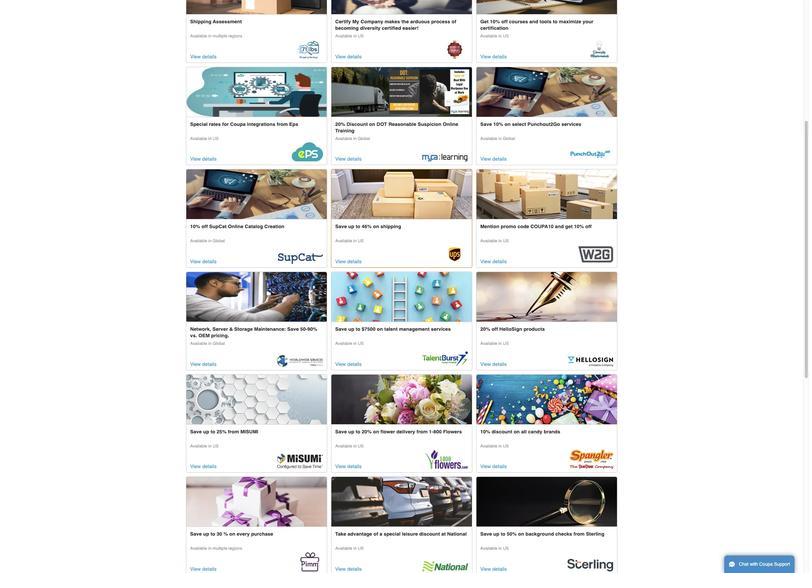 Task type: vqa. For each thing, say whether or not it's contained in the screenshot.


Task type: locate. For each thing, give the bounding box(es) containing it.
10% right "get"
[[574, 224, 584, 230]]

to left 50%
[[501, 532, 506, 537]]

from
[[277, 121, 288, 127], [228, 429, 239, 435], [417, 429, 428, 435], [574, 532, 585, 537]]

50-
[[300, 327, 307, 332]]

pimm solutions image
[[186, 478, 327, 527], [300, 553, 319, 572]]

in for mention promo code coupa10 and get 10% off
[[499, 239, 502, 244]]

available
[[190, 34, 207, 39], [335, 34, 352, 39], [480, 34, 497, 39], [190, 136, 207, 141], [335, 136, 352, 141], [480, 136, 497, 141], [190, 239, 207, 244], [335, 239, 352, 244], [480, 239, 497, 244], [190, 341, 207, 346], [335, 341, 352, 346], [480, 341, 497, 346], [190, 444, 207, 449], [335, 444, 352, 449], [480, 444, 497, 449], [190, 547, 207, 552], [335, 547, 352, 552], [480, 547, 497, 552]]

view details button for network, server & storage maintenance: save 50-90% vs. oem pricing.
[[190, 360, 217, 368]]

online
[[443, 121, 458, 127], [228, 224, 243, 230]]

coupa right for
[[230, 121, 246, 127]]

71lbs image
[[186, 0, 327, 14], [294, 40, 323, 59]]

save up to 20% on flower delivery from 1-800 flowers
[[335, 429, 462, 435]]

view details button for 20% discount on dot reasonable suspicion online training
[[335, 155, 362, 163]]

0 vertical spatial discount
[[492, 429, 512, 435]]

1 vertical spatial eps image
[[292, 143, 323, 162]]

products
[[524, 327, 545, 332]]

1 vertical spatial ware2go image
[[579, 245, 613, 264]]

multiple
[[213, 34, 227, 39], [213, 547, 227, 552]]

hellosign image
[[477, 272, 617, 322], [568, 357, 613, 367]]

1 vertical spatial ups image
[[446, 245, 463, 264]]

0 horizontal spatial and
[[530, 19, 538, 24]]

view details for certify my company makes the arduous process of becoming diversity certified easier!
[[335, 54, 362, 59]]

eps image down eps
[[292, 143, 323, 162]]

global down discount
[[358, 136, 370, 141]]

your
[[583, 19, 594, 24]]

1 vertical spatial punchout2go image
[[568, 149, 613, 162]]

0 vertical spatial and
[[530, 19, 538, 24]]

us for take advantage of a special leisure discount at national
[[358, 547, 364, 552]]

certify my company image
[[331, 0, 472, 14], [447, 40, 463, 59]]

ups image
[[331, 170, 472, 219], [446, 245, 463, 264]]

us for save up to $7500 on talent management services
[[358, 341, 364, 346]]

advantage
[[348, 532, 372, 537]]

myca learning image down "suspicion"
[[422, 153, 468, 162]]

view details for network, server & storage maintenance: save 50-90% vs. oem pricing.
[[190, 362, 217, 367]]

enterprise holdings image down at
[[422, 562, 468, 572]]

coupa10
[[531, 224, 554, 230]]

discount left "all"
[[492, 429, 512, 435]]

2 available in multiple regions from the top
[[190, 547, 242, 552]]

view details for save 10% on select punchout2go services
[[480, 156, 507, 162]]

save for save up to 50% on background checks from sterling
[[480, 532, 492, 537]]

0 vertical spatial pimm solutions image
[[186, 478, 327, 527]]

take
[[335, 532, 346, 537]]

spangler candy company image
[[477, 375, 617, 425], [570, 450, 613, 470]]

view details
[[190, 54, 217, 59], [335, 54, 362, 59], [480, 54, 507, 59], [190, 156, 217, 162], [335, 156, 362, 162], [480, 156, 507, 162], [190, 259, 217, 265], [335, 259, 362, 265], [480, 259, 507, 265], [190, 362, 217, 367], [335, 362, 362, 367], [480, 362, 507, 367], [190, 464, 217, 470], [335, 464, 362, 470], [480, 464, 507, 470], [190, 567, 217, 573], [335, 567, 362, 573], [480, 567, 507, 573]]

worldwide services image down 50- at the bottom
[[277, 356, 323, 367]]

myca learning image up reasonable
[[331, 67, 472, 117]]

20%
[[335, 121, 345, 127], [480, 327, 490, 332], [362, 429, 372, 435]]

available in multiple regions down 30
[[190, 547, 242, 552]]

0 vertical spatial 1-800 flowers image
[[331, 375, 472, 425]]

up left flower
[[348, 429, 354, 435]]

0 vertical spatial online
[[443, 121, 458, 127]]

save 10% on select punchout2go services
[[480, 121, 581, 127]]

up
[[348, 224, 354, 230], [348, 327, 354, 332], [203, 429, 209, 435], [348, 429, 354, 435], [203, 532, 209, 537], [493, 532, 499, 537]]

20% left flower
[[362, 429, 372, 435]]

available in global down supcat
[[190, 239, 225, 244]]

1 vertical spatial available in multiple regions
[[190, 547, 242, 552]]

1 horizontal spatial 20%
[[362, 429, 372, 435]]

up for 30
[[203, 532, 209, 537]]

available in global down select
[[480, 136, 515, 141]]

vs.
[[190, 333, 197, 339]]

off inside the get 10% off courses and tools to maximize your certification available in us
[[501, 19, 508, 24]]

10%
[[490, 19, 500, 24], [493, 121, 503, 127], [190, 224, 200, 230], [574, 224, 584, 230], [480, 429, 490, 435]]

up left $7500
[[348, 327, 354, 332]]

misumi image
[[186, 375, 327, 425], [277, 454, 323, 470]]

punchout2go image
[[477, 67, 617, 117], [568, 149, 613, 162]]

in for save up to 46% on shipping
[[353, 239, 357, 244]]

1 vertical spatial coupa
[[759, 562, 773, 568]]

from left 1-
[[417, 429, 428, 435]]

diversity masterminds image down your
[[590, 40, 610, 59]]

supcat services image
[[186, 170, 327, 219], [277, 254, 323, 264]]

0 vertical spatial talentburst image
[[331, 272, 472, 322]]

ware2go image
[[477, 170, 617, 219], [579, 245, 613, 264]]

on inside 20% discount on dot reasonable suspicion online training available in global
[[369, 121, 375, 127]]

talentburst image
[[331, 272, 472, 322], [422, 352, 468, 367]]

management
[[399, 327, 430, 332]]

to left the 46%
[[356, 224, 360, 230]]

20% for 20% discount on dot reasonable suspicion online training available in global
[[335, 121, 345, 127]]

certify my company image up the
[[331, 0, 472, 14]]

diversity
[[360, 25, 381, 31]]

available inside the get 10% off courses and tools to maximize your certification available in us
[[480, 34, 497, 39]]

view details button for shipping assessment
[[190, 53, 217, 61]]

diversity masterminds image up "tools"
[[477, 0, 617, 14]]

coupa right with
[[759, 562, 773, 568]]

20% discount on dot reasonable suspicion online training available in global
[[335, 121, 458, 141]]

details for 20% discount on dot reasonable suspicion online training
[[347, 156, 362, 162]]

services right punchout2go
[[562, 121, 581, 127]]

eps image
[[186, 67, 327, 117], [292, 143, 323, 162]]

easier!
[[403, 25, 419, 31]]

supcat
[[209, 224, 227, 230]]

enterprise holdings image
[[331, 478, 472, 527], [422, 562, 468, 572]]

online right supcat
[[228, 224, 243, 230]]

view for get 10% off courses and tools to maximize your certification
[[480, 54, 491, 59]]

0 vertical spatial coupa
[[230, 121, 246, 127]]

to for save up to 30 % on every purchase
[[211, 532, 215, 537]]

shipping
[[190, 19, 211, 24]]

1 vertical spatial misumi image
[[277, 454, 323, 470]]

online right "suspicion"
[[443, 121, 458, 127]]

0 vertical spatial services
[[562, 121, 581, 127]]

certify my company image down process
[[447, 40, 463, 59]]

up left 50%
[[493, 532, 499, 537]]

off up the certification
[[501, 19, 508, 24]]

enterprise holdings image up take advantage of a special leisure discount at national
[[331, 478, 472, 527]]

1 vertical spatial regions
[[228, 547, 242, 552]]

available for 10% off supcat online catalog creation
[[190, 239, 207, 244]]

1 horizontal spatial online
[[443, 121, 458, 127]]

1-800 flowers image up save up to 20% on flower delivery from 1-800 flowers
[[331, 375, 472, 425]]

0 vertical spatial worldwide services image
[[186, 272, 327, 322]]

process
[[431, 19, 450, 24]]

1 vertical spatial services
[[431, 327, 451, 332]]

in
[[208, 34, 212, 39], [353, 34, 357, 39], [499, 34, 502, 39], [208, 136, 212, 141], [353, 136, 357, 141], [499, 136, 502, 141], [208, 239, 212, 244], [353, 239, 357, 244], [499, 239, 502, 244], [208, 341, 212, 346], [353, 341, 357, 346], [499, 341, 502, 346], [208, 444, 212, 449], [353, 444, 357, 449], [499, 444, 502, 449], [208, 547, 212, 552], [353, 547, 357, 552], [499, 547, 502, 552]]

1 vertical spatial myca learning image
[[422, 153, 468, 162]]

on left "all"
[[514, 429, 520, 435]]

discount
[[492, 429, 512, 435], [419, 532, 440, 537]]

available for 10% discount on all candy brands
[[480, 444, 497, 449]]

services right management
[[431, 327, 451, 332]]

0 vertical spatial 20%
[[335, 121, 345, 127]]

up left the 46%
[[348, 224, 354, 230]]

available in multiple regions down shipping assessment at the top left of the page
[[190, 34, 242, 39]]

us for 20% off hellosign products
[[503, 341, 509, 346]]

available for special rates for coupa integrations from eps
[[190, 136, 207, 141]]

view details button for certify my company makes the arduous process of becoming diversity certified easier!
[[335, 53, 362, 61]]

to
[[553, 19, 558, 24], [356, 224, 360, 230], [356, 327, 360, 332], [211, 429, 215, 435], [356, 429, 360, 435], [211, 532, 215, 537], [501, 532, 506, 537]]

view for save up to 50% on background checks from sterling
[[480, 567, 491, 573]]

up for 50%
[[493, 532, 499, 537]]

on left dot
[[369, 121, 375, 127]]

from right checks
[[574, 532, 585, 537]]

integrations
[[247, 121, 275, 127]]

eps image up "integrations"
[[186, 67, 327, 117]]

purchase
[[251, 532, 273, 537]]

20% left hellosign
[[480, 327, 490, 332]]

myca learning image
[[331, 67, 472, 117], [422, 153, 468, 162]]

1 vertical spatial multiple
[[213, 547, 227, 552]]

network, server & storage maintenance: save 50-90% vs. oem pricing. available in global
[[190, 327, 317, 346]]

and
[[530, 19, 538, 24], [555, 224, 564, 230]]

view for take advantage of a special leisure discount at national
[[335, 567, 346, 573]]

0 horizontal spatial available in global
[[190, 239, 225, 244]]

0 vertical spatial available in global
[[480, 136, 515, 141]]

&
[[229, 327, 233, 332]]

certification
[[480, 25, 509, 31]]

available in us for mention promo code coupa10 and get 10% off
[[480, 239, 509, 244]]

1 horizontal spatial and
[[555, 224, 564, 230]]

and for tools
[[530, 19, 538, 24]]

20% inside 20% discount on dot reasonable suspicion online training available in global
[[335, 121, 345, 127]]

0 horizontal spatial online
[[228, 224, 243, 230]]

1 vertical spatial available in global
[[190, 239, 225, 244]]

1 horizontal spatial coupa
[[759, 562, 773, 568]]

up left 25%
[[203, 429, 209, 435]]

national
[[447, 532, 467, 537]]

view for shipping assessment
[[190, 54, 201, 59]]

and inside the get 10% off courses and tools to maximize your certification available in us
[[530, 19, 538, 24]]

1 vertical spatial enterprise holdings image
[[422, 562, 468, 572]]

up for 20%
[[348, 429, 354, 435]]

on
[[369, 121, 375, 127], [505, 121, 511, 127], [373, 224, 379, 230], [377, 327, 383, 332], [373, 429, 379, 435], [514, 429, 520, 435], [229, 532, 235, 537], [518, 532, 524, 537]]

1 regions from the top
[[228, 34, 242, 39]]

details for 10% discount on all candy brands
[[492, 464, 507, 470]]

1 vertical spatial spangler candy company image
[[570, 450, 613, 470]]

get
[[565, 224, 573, 230]]

1 vertical spatial 20%
[[480, 327, 490, 332]]

view
[[190, 54, 201, 59], [335, 54, 346, 59], [480, 54, 491, 59], [190, 156, 201, 162], [335, 156, 346, 162], [480, 156, 491, 162], [190, 259, 201, 265], [335, 259, 346, 265], [480, 259, 491, 265], [190, 362, 201, 367], [335, 362, 346, 367], [480, 362, 491, 367], [190, 464, 201, 470], [335, 464, 346, 470], [480, 464, 491, 470], [190, 567, 201, 573], [335, 567, 346, 573], [480, 567, 491, 573]]

global down pricing.
[[213, 341, 225, 346]]

select
[[512, 121, 526, 127]]

view details button for save up to $7500 on talent management services
[[335, 360, 362, 368]]

20% for 20% off hellosign products
[[480, 327, 490, 332]]

sterling image up save up to 50% on background checks from sterling
[[477, 478, 617, 527]]

available for save up to 50% on background checks from sterling
[[480, 547, 497, 552]]

us inside the get 10% off courses and tools to maximize your certification available in us
[[503, 34, 509, 39]]

view for save up to 25% from misumi
[[190, 464, 201, 470]]

us inside certify my company makes the arduous process of becoming diversity certified easier! available in us
[[358, 34, 364, 39]]

1 horizontal spatial discount
[[492, 429, 512, 435]]

discount left at
[[419, 532, 440, 537]]

regions
[[228, 34, 242, 39], [228, 547, 242, 552]]

available for mention promo code coupa10 and get 10% off
[[480, 239, 497, 244]]

available in us for save up to $7500 on talent management services
[[335, 341, 364, 346]]

certified
[[382, 25, 401, 31]]

us for 10% discount on all candy brands
[[503, 444, 509, 449]]

of
[[452, 19, 456, 24], [374, 532, 378, 537]]

details for save up to 25% from misumi
[[202, 464, 217, 470]]

and left "tools"
[[530, 19, 538, 24]]

0 vertical spatial available in multiple regions
[[190, 34, 242, 39]]

online inside 20% discount on dot reasonable suspicion online training available in global
[[443, 121, 458, 127]]

view details for 10% off supcat online catalog creation
[[190, 259, 217, 265]]

10% left supcat
[[190, 224, 200, 230]]

details for special rates for coupa integrations from eps
[[202, 156, 217, 162]]

available in multiple regions
[[190, 34, 242, 39], [190, 547, 242, 552]]

2 multiple from the top
[[213, 547, 227, 552]]

view details for save up to 46% on shipping
[[335, 259, 362, 265]]

details for save up to 50% on background checks from sterling
[[492, 567, 507, 573]]

a
[[380, 532, 382, 537]]

regions down the save up to 30 % on every purchase
[[228, 547, 242, 552]]

details
[[202, 54, 217, 59], [347, 54, 362, 59], [492, 54, 507, 59], [202, 156, 217, 162], [347, 156, 362, 162], [492, 156, 507, 162], [202, 259, 217, 265], [347, 259, 362, 265], [492, 259, 507, 265], [202, 362, 217, 367], [347, 362, 362, 367], [492, 362, 507, 367], [202, 464, 217, 470], [347, 464, 362, 470], [492, 464, 507, 470], [202, 567, 217, 573], [347, 567, 362, 573], [492, 567, 507, 573]]

details for save up to 30 % on every purchase
[[202, 567, 217, 573]]

to left flower
[[356, 429, 360, 435]]

1 vertical spatial discount
[[419, 532, 440, 537]]

2 horizontal spatial 20%
[[480, 327, 490, 332]]

of left a in the left bottom of the page
[[374, 532, 378, 537]]

1 vertical spatial certify my company image
[[447, 40, 463, 59]]

eps
[[289, 121, 298, 127]]

to left 30
[[211, 532, 215, 537]]

diversity masterminds image
[[477, 0, 617, 14], [590, 40, 610, 59]]

code
[[518, 224, 529, 230]]

1 vertical spatial online
[[228, 224, 243, 230]]

to left $7500
[[356, 327, 360, 332]]

10% up the certification
[[490, 19, 500, 24]]

creation
[[264, 224, 285, 230]]

available inside certify my company makes the arduous process of becoming diversity certified easier! available in us
[[335, 34, 352, 39]]

in for shipping assessment
[[208, 34, 212, 39]]

view details for mention promo code coupa10 and get 10% off
[[480, 259, 507, 265]]

flowers
[[443, 429, 462, 435]]

view for certify my company makes the arduous process of becoming diversity certified easier!
[[335, 54, 346, 59]]

view details for save up to 25% from misumi
[[190, 464, 217, 470]]

1-800 flowers image down flowers
[[425, 450, 468, 470]]

global down supcat
[[213, 239, 225, 244]]

view for network, server & storage maintenance: save 50-90% vs. oem pricing.
[[190, 362, 201, 367]]

off right "get"
[[585, 224, 592, 230]]

multiple down shipping assessment at the top left of the page
[[213, 34, 227, 39]]

available in us for 20% off hellosign products
[[480, 341, 509, 346]]

support
[[774, 562, 790, 568]]

off left hellosign
[[492, 327, 498, 332]]

up for 25%
[[203, 429, 209, 435]]

1 available in multiple regions from the top
[[190, 34, 242, 39]]

the
[[402, 19, 409, 24]]

delivery
[[397, 429, 415, 435]]

1 vertical spatial of
[[374, 532, 378, 537]]

1-800 flowers image
[[331, 375, 472, 425], [425, 450, 468, 470]]

worldwide services image
[[186, 272, 327, 322], [277, 356, 323, 367]]

on left talent
[[377, 327, 383, 332]]

us for save up to 20% on flower delivery from 1-800 flowers
[[358, 444, 364, 449]]

0 vertical spatial of
[[452, 19, 456, 24]]

20% up training
[[335, 121, 345, 127]]

services
[[562, 121, 581, 127], [431, 327, 451, 332]]

10% left select
[[493, 121, 503, 127]]

20% off hellosign products
[[480, 327, 545, 332]]

up left 30
[[203, 532, 209, 537]]

regions down assessment
[[228, 34, 242, 39]]

and left "get"
[[555, 224, 564, 230]]

available in global
[[480, 136, 515, 141], [190, 239, 225, 244]]

server
[[213, 327, 228, 332]]

details for mention promo code coupa10 and get 10% off
[[492, 259, 507, 265]]

1 vertical spatial worldwide services image
[[277, 356, 323, 367]]

in for 20% off hellosign products
[[499, 341, 502, 346]]

us for special rates for coupa integrations from eps
[[213, 136, 219, 141]]

view details button for save up to 46% on shipping
[[335, 258, 362, 266]]

0 horizontal spatial 20%
[[335, 121, 345, 127]]

multiple down 30
[[213, 547, 227, 552]]

0 vertical spatial multiple
[[213, 34, 227, 39]]

save for save up to 30 % on every purchase
[[190, 532, 202, 537]]

view details button
[[190, 53, 217, 61], [335, 53, 362, 61], [480, 53, 507, 61], [190, 155, 217, 163], [335, 155, 362, 163], [480, 155, 507, 163], [190, 258, 217, 266], [335, 258, 362, 266], [480, 258, 507, 266], [190, 360, 217, 368], [335, 360, 362, 368], [480, 360, 507, 368], [190, 463, 217, 471], [335, 463, 362, 471], [480, 463, 507, 471], [190, 566, 217, 574], [335, 566, 362, 574], [480, 566, 507, 574]]

worldwide services image up "storage"
[[186, 272, 327, 322]]

global inside network, server & storage maintenance: save 50-90% vs. oem pricing. available in global
[[213, 341, 225, 346]]

to right "tools"
[[553, 19, 558, 24]]

punchout2go
[[528, 121, 560, 127]]

us for save up to 46% on shipping
[[358, 239, 364, 244]]

1 horizontal spatial available in global
[[480, 136, 515, 141]]

with
[[750, 562, 758, 568]]

in inside the get 10% off courses and tools to maximize your certification available in us
[[499, 34, 502, 39]]

multiple for up
[[213, 547, 227, 552]]

sterling image down sterling
[[568, 559, 613, 572]]

available for save 10% on select punchout2go services
[[480, 136, 497, 141]]

in for save up to 50% on background checks from sterling
[[499, 547, 502, 552]]

available in multiple regions for up
[[190, 547, 242, 552]]

sterling image
[[477, 478, 617, 527], [568, 559, 613, 572]]

of right process
[[452, 19, 456, 24]]

to for save up to $7500 on talent management services
[[356, 327, 360, 332]]

view details button for take advantage of a special leisure discount at national
[[335, 566, 362, 574]]

0 vertical spatial regions
[[228, 34, 242, 39]]

to left 25%
[[211, 429, 215, 435]]

available in us for take advantage of a special leisure discount at national
[[335, 547, 364, 552]]

1 vertical spatial and
[[555, 224, 564, 230]]

details for 20% off hellosign products
[[492, 362, 507, 367]]

available in us for save up to 46% on shipping
[[335, 239, 364, 244]]

us
[[358, 34, 364, 39], [503, 34, 509, 39], [213, 136, 219, 141], [358, 239, 364, 244], [503, 239, 509, 244], [358, 341, 364, 346], [503, 341, 509, 346], [213, 444, 219, 449], [358, 444, 364, 449], [503, 444, 509, 449], [358, 547, 364, 552], [503, 547, 509, 552]]

1 horizontal spatial of
[[452, 19, 456, 24]]

makes
[[385, 19, 400, 24]]

and for get
[[555, 224, 564, 230]]

1 multiple from the top
[[213, 34, 227, 39]]

multiple for assessment
[[213, 34, 227, 39]]

2 regions from the top
[[228, 547, 242, 552]]



Task type: describe. For each thing, give the bounding box(es) containing it.
25%
[[217, 429, 227, 435]]

view for 10% discount on all candy brands
[[480, 464, 491, 470]]

in for special rates for coupa integrations from eps
[[208, 136, 212, 141]]

0 vertical spatial eps image
[[186, 67, 327, 117]]

details for get 10% off courses and tools to maximize your certification
[[492, 54, 507, 59]]

certify
[[335, 19, 351, 24]]

available inside 20% discount on dot reasonable suspicion online training available in global
[[335, 136, 352, 141]]

storage
[[234, 327, 253, 332]]

assessment
[[213, 19, 242, 24]]

dot
[[377, 121, 387, 127]]

available for 20% off hellosign products
[[480, 341, 497, 346]]

1 vertical spatial diversity masterminds image
[[590, 40, 610, 59]]

0 vertical spatial certify my company image
[[331, 0, 472, 14]]

0 vertical spatial enterprise holdings image
[[331, 478, 472, 527]]

available in us for save up to 20% on flower delivery from 1-800 flowers
[[335, 444, 364, 449]]

view details for shipping assessment
[[190, 54, 217, 59]]

suspicion
[[418, 121, 442, 127]]

10% right flowers
[[480, 429, 490, 435]]

0 vertical spatial diversity masterminds image
[[477, 0, 617, 14]]

company
[[361, 19, 383, 24]]

save for save up to $7500 on talent management services
[[335, 327, 347, 332]]

regions for assessment
[[228, 34, 242, 39]]

1 vertical spatial supcat services image
[[277, 254, 323, 264]]

save up to $7500 on talent management services
[[335, 327, 451, 332]]

save for save 10% on select punchout2go services
[[480, 121, 492, 127]]

oem
[[198, 333, 210, 339]]

0 vertical spatial spangler candy company image
[[477, 375, 617, 425]]

%
[[224, 532, 228, 537]]

save up to 30 % on every purchase
[[190, 532, 273, 537]]

0 vertical spatial supcat services image
[[186, 170, 327, 219]]

details for take advantage of a special leisure discount at national
[[347, 567, 362, 573]]

view for save 10% on select punchout2go services
[[480, 156, 491, 162]]

view details button for save up to 30 % on every purchase
[[190, 566, 217, 574]]

pricing.
[[211, 333, 229, 339]]

training
[[335, 128, 355, 134]]

certify my company makes the arduous process of becoming diversity certified easier! available in us
[[335, 19, 456, 39]]

details for save up to $7500 on talent management services
[[347, 362, 362, 367]]

on right %
[[229, 532, 235, 537]]

every
[[237, 532, 250, 537]]

1-
[[429, 429, 434, 435]]

1 vertical spatial pimm solutions image
[[300, 553, 319, 572]]

save for save up to 20% on flower delivery from 1-800 flowers
[[335, 429, 347, 435]]

mention
[[480, 224, 499, 230]]

1 vertical spatial sterling image
[[568, 559, 613, 572]]

available in us for save up to 50% on background checks from sterling
[[480, 547, 509, 552]]

checks
[[555, 532, 572, 537]]

chat
[[739, 562, 749, 568]]

available in global for off
[[190, 239, 225, 244]]

0 vertical spatial hellosign image
[[477, 272, 617, 322]]

to for save up to 50% on background checks from sterling
[[501, 532, 506, 537]]

0 vertical spatial ups image
[[331, 170, 472, 219]]

available for save up to 46% on shipping
[[335, 239, 352, 244]]

flower
[[381, 429, 395, 435]]

off left supcat
[[202, 224, 208, 230]]

misumi
[[240, 429, 258, 435]]

50%
[[507, 532, 517, 537]]

in inside certify my company makes the arduous process of becoming diversity certified easier! available in us
[[353, 34, 357, 39]]

0 vertical spatial 71lbs image
[[186, 0, 327, 14]]

becoming
[[335, 25, 359, 31]]

coupa inside button
[[759, 562, 773, 568]]

for
[[222, 121, 229, 127]]

0 horizontal spatial discount
[[419, 532, 440, 537]]

us for save up to 50% on background checks from sterling
[[503, 547, 509, 552]]

view details for 20% discount on dot reasonable suspicion online training
[[335, 156, 362, 162]]

sterling
[[586, 532, 605, 537]]

view details for save up to 50% on background checks from sterling
[[480, 567, 507, 573]]

0 vertical spatial misumi image
[[186, 375, 327, 425]]

0 vertical spatial sterling image
[[477, 478, 617, 527]]

view for save up to 46% on shipping
[[335, 259, 346, 265]]

shipping
[[381, 224, 401, 230]]

0 vertical spatial myca learning image
[[331, 67, 472, 117]]

us for save up to 25% from misumi
[[213, 444, 219, 449]]

shipping assessment
[[190, 19, 242, 24]]

in for save 10% on select punchout2go services
[[499, 136, 502, 141]]

in for take advantage of a special leisure discount at national
[[353, 547, 357, 552]]

to for save up to 25% from misumi
[[211, 429, 215, 435]]

details for certify my company makes the arduous process of becoming diversity certified easier!
[[347, 54, 362, 59]]

2 vertical spatial 20%
[[362, 429, 372, 435]]

in for save up to $7500 on talent management services
[[353, 341, 357, 346]]

discount
[[347, 121, 368, 127]]

reasonable
[[389, 121, 416, 127]]

view details for take advantage of a special leisure discount at national
[[335, 567, 362, 573]]

view for save up to 30 % on every purchase
[[190, 567, 201, 573]]

details for 10% off supcat online catalog creation
[[202, 259, 217, 265]]

from left eps
[[277, 121, 288, 127]]

global down select
[[503, 136, 515, 141]]

available for save up to 30 % on every purchase
[[190, 547, 207, 552]]

1 vertical spatial 71lbs image
[[294, 40, 323, 59]]

view details button for 20% off hellosign products
[[480, 360, 507, 368]]

46%
[[362, 224, 372, 230]]

catalog
[[245, 224, 263, 230]]

in for save up to 20% on flower delivery from 1-800 flowers
[[353, 444, 357, 449]]

hellosign
[[499, 327, 522, 332]]

available in us for save up to 25% from misumi
[[190, 444, 219, 449]]

talent
[[384, 327, 398, 332]]

mention promo code coupa10 and get 10% off
[[480, 224, 592, 230]]

800
[[434, 429, 442, 435]]

special
[[384, 532, 401, 537]]

0 vertical spatial ware2go image
[[477, 170, 617, 219]]

available in multiple regions for assessment
[[190, 34, 242, 39]]

save inside network, server & storage maintenance: save 50-90% vs. oem pricing. available in global
[[287, 327, 299, 332]]

view details button for save up to 20% on flower delivery from 1-800 flowers
[[335, 463, 362, 471]]

global inside 20% discount on dot reasonable suspicion online training available in global
[[358, 136, 370, 141]]

arduous
[[410, 19, 430, 24]]

regions for up
[[228, 547, 242, 552]]

rates
[[209, 121, 221, 127]]

available in us for 10% discount on all candy brands
[[480, 444, 509, 449]]

available for save up to 20% on flower delivery from 1-800 flowers
[[335, 444, 352, 449]]

view for save up to $7500 on talent management services
[[335, 362, 346, 367]]

of inside certify my company makes the arduous process of becoming diversity certified easier! available in us
[[452, 19, 456, 24]]

available in us for special rates for coupa integrations from eps
[[190, 136, 219, 141]]

details for shipping assessment
[[202, 54, 217, 59]]

10% discount on all candy brands
[[480, 429, 560, 435]]

1 vertical spatial 1-800 flowers image
[[425, 450, 468, 470]]

view details button for special rates for coupa integrations from eps
[[190, 155, 217, 163]]

1 vertical spatial talentburst image
[[422, 352, 468, 367]]

save up to 46% on shipping
[[335, 224, 401, 230]]

background
[[526, 532, 554, 537]]

0 horizontal spatial services
[[431, 327, 451, 332]]

90%
[[307, 327, 317, 332]]

$7500
[[362, 327, 376, 332]]

view details button for mention promo code coupa10 and get 10% off
[[480, 258, 507, 266]]

brands
[[544, 429, 560, 435]]

available for save up to 25% from misumi
[[190, 444, 207, 449]]

all
[[521, 429, 527, 435]]

maintenance:
[[254, 327, 286, 332]]

details for save up to 46% on shipping
[[347, 259, 362, 265]]

view details for get 10% off courses and tools to maximize your certification
[[480, 54, 507, 59]]

courses
[[509, 19, 528, 24]]

save for save up to 46% on shipping
[[335, 224, 347, 230]]

view for mention promo code coupa10 and get 10% off
[[480, 259, 491, 265]]

view for save up to 20% on flower delivery from 1-800 flowers
[[335, 464, 346, 470]]

1 horizontal spatial services
[[562, 121, 581, 127]]

tools
[[540, 19, 552, 24]]

30
[[217, 532, 222, 537]]

1 vertical spatial hellosign image
[[568, 357, 613, 367]]

save up to 50% on background checks from sterling
[[480, 532, 605, 537]]

chat with coupa support button
[[724, 556, 795, 574]]

view details button for save up to 50% on background checks from sterling
[[480, 566, 507, 574]]

to for save up to 46% on shipping
[[356, 224, 360, 230]]

in inside network, server & storage maintenance: save 50-90% vs. oem pricing. available in global
[[208, 341, 212, 346]]

available for take advantage of a special leisure discount at national
[[335, 547, 352, 552]]

in for save up to 25% from misumi
[[208, 444, 212, 449]]

leisure
[[402, 532, 418, 537]]

get 10% off courses and tools to maximize your certification available in us
[[480, 19, 594, 39]]

0 vertical spatial punchout2go image
[[477, 67, 617, 117]]

details for save 10% on select punchout2go services
[[492, 156, 507, 162]]

on left select
[[505, 121, 511, 127]]

my
[[352, 19, 359, 24]]

at
[[441, 532, 446, 537]]

view details button for save up to 25% from misumi
[[190, 463, 217, 471]]

0 horizontal spatial of
[[374, 532, 378, 537]]

10% inside the get 10% off courses and tools to maximize your certification available in us
[[490, 19, 500, 24]]

promo
[[501, 224, 516, 230]]

to inside the get 10% off courses and tools to maximize your certification available in us
[[553, 19, 558, 24]]

on right 50%
[[518, 532, 524, 537]]

candy
[[528, 429, 543, 435]]

up for $7500
[[348, 327, 354, 332]]

view for special rates for coupa integrations from eps
[[190, 156, 201, 162]]

in inside 20% discount on dot reasonable suspicion online training available in global
[[353, 136, 357, 141]]

us for mention promo code coupa10 and get 10% off
[[503, 239, 509, 244]]

special rates for coupa integrations from eps
[[190, 121, 298, 127]]

0 horizontal spatial coupa
[[230, 121, 246, 127]]

10% off supcat online catalog creation
[[190, 224, 285, 230]]

details for network, server & storage maintenance: save 50-90% vs. oem pricing.
[[202, 362, 217, 367]]

view details for save up to 30 % on every purchase
[[190, 567, 217, 573]]

in for 10% off supcat online catalog creation
[[208, 239, 212, 244]]

on right the 46%
[[373, 224, 379, 230]]

view details button for get 10% off courses and tools to maximize your certification
[[480, 53, 507, 61]]

chat with coupa support
[[739, 562, 790, 568]]

get
[[480, 19, 489, 24]]

available inside network, server & storage maintenance: save 50-90% vs. oem pricing. available in global
[[190, 341, 207, 346]]

available for save up to $7500 on talent management services
[[335, 341, 352, 346]]

on left flower
[[373, 429, 379, 435]]

special
[[190, 121, 208, 127]]

from right 25%
[[228, 429, 239, 435]]

take advantage of a special leisure discount at national
[[335, 532, 467, 537]]

save up to 25% from misumi
[[190, 429, 258, 435]]

maximize
[[559, 19, 581, 24]]

save for save up to 25% from misumi
[[190, 429, 202, 435]]

view for 20% off hellosign products
[[480, 362, 491, 367]]



